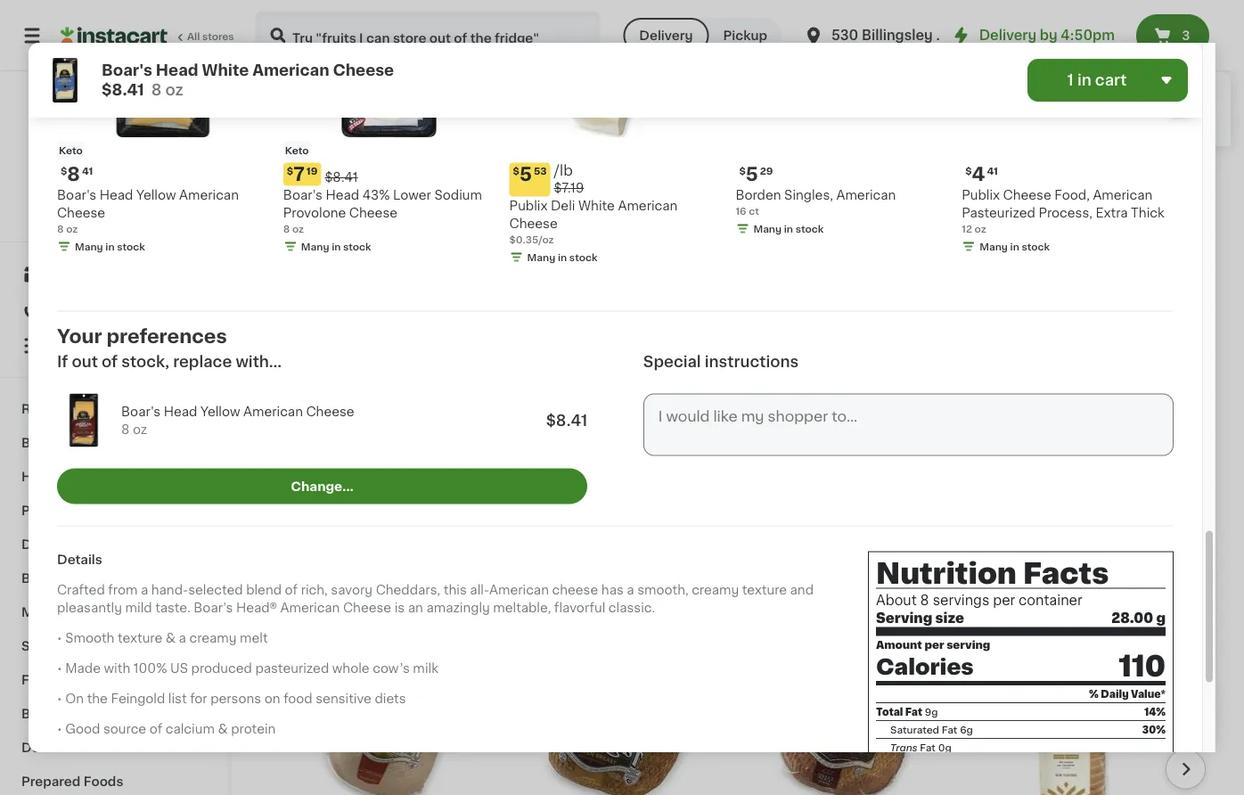 Task type: describe. For each thing, give the bounding box(es) containing it.
item carousel region containing 8
[[32, 0, 1199, 276]]

servings
[[933, 595, 990, 607]]

g
[[1157, 613, 1166, 626]]

41 for 4
[[987, 166, 998, 176]]

you
[[391, 566, 428, 585]]

1.5%
[[596, 66, 624, 79]]

add button for second product group
[[879, 620, 948, 652]]

many in stock down often
[[301, 242, 371, 252]]

delivery for delivery by 4:50pm
[[980, 29, 1037, 42]]

classic.
[[609, 602, 656, 615]]

%
[[1090, 690, 1099, 700]]

bought
[[344, 186, 416, 205]]

publix for publix cheese food, american pasteurized process, extra thick 12 oz
[[962, 189, 1000, 201]]

item carousel region containing add
[[282, 608, 1206, 795]]

honey
[[650, 102, 691, 114]]

sensitive
[[316, 693, 372, 706]]

seafood
[[71, 606, 125, 619]]

snacks & candy
[[21, 640, 127, 653]]

oz up entertaining at the left bottom
[[133, 423, 147, 436]]

american inside $ 5 53 /lb $7.19 publix deli white american cheese $0.35/oz
[[618, 200, 678, 212]]

coated
[[729, 84, 775, 96]]

bakery link
[[11, 697, 217, 731]]

$7.19
[[554, 182, 584, 195]]

item carousel region containing 13
[[282, 228, 1206, 558]]

dextrose
[[813, 84, 871, 96]]

$15.99
[[305, 111, 358, 126]]

boar's inside boar's head 44% lower sodium provolone cheese $0.83/oz
[[282, 482, 321, 494]]

per for amount
[[925, 641, 945, 651]]

0 horizontal spatial a
[[141, 584, 148, 597]]

$ 5 53 /lb $7.19 publix deli white american cheese $0.35/oz
[[510, 164, 678, 245]]

stock down boar's head 43% lower sodium provolone cheese 8 oz at the left of the page
[[343, 242, 371, 252]]

entertaining
[[74, 471, 153, 483]]

creamy inside crafted from a hand-selected blend of rich, savory cheddars, this all-american cheese has a smooth, creamy texture and pleasantly mild taste. boar's head® american cheese is an amazingly meltable, flavorful classic.
[[692, 584, 739, 597]]

$ for 10
[[514, 459, 520, 469]]

paprika,spices
[[645, 120, 736, 132]]

borden singles, american 16 ct
[[736, 189, 896, 216]]

american inside publix cheese food, american pasteurized process, extra thick 12 oz
[[1093, 189, 1153, 201]]

1 horizontal spatial of
[[768, 137, 784, 150]]

• made with 100% us produced pasteurized whole cow's milk
[[57, 663, 439, 675]]

phosphate,dextrose,
[[596, 84, 725, 96]]

buy it again link
[[11, 292, 217, 328]]

cheese inside boar's head 44% lower sodium provolone cheese $0.83/oz
[[348, 500, 396, 512]]

publix link
[[74, 93, 153, 193]]

keto for boar's head 43% lower sodium provolone cheese
[[285, 146, 309, 155]]

44%
[[361, 482, 389, 494]]

publix inside $ 5 53 /lb $7.19 publix deli white american cheese $0.35/oz
[[510, 200, 548, 212]]

your
[[57, 328, 102, 347]]

$ for 4
[[966, 166, 972, 176]]

change... button
[[57, 469, 588, 504]]

• on the feingold list for persons on food sensitive diets
[[57, 693, 406, 706]]

head down if out of stock, replace with...
[[164, 405, 197, 418]]

3 button
[[1137, 14, 1210, 57]]

1 horizontal spatial yellow
[[201, 405, 240, 418]]

bogo
[[21, 437, 63, 449]]

ct
[[749, 206, 760, 216]]

• for • on the feingold list for persons on food sensitive diets
[[57, 693, 62, 706]]

fat for saturated
[[942, 725, 958, 735]]

5 for $ 5 29
[[746, 165, 758, 184]]

2 add from the left
[[1141, 630, 1167, 642]]

• for • made with 100% us produced pasteurized whole cow's milk
[[57, 663, 62, 675]]

/lb left the 0.61 on the left top of page
[[361, 111, 383, 126]]

frozen
[[21, 674, 65, 687]]

selected
[[188, 584, 243, 597]]

with
[[421, 186, 467, 205]]

milk
[[413, 663, 439, 675]]

lower for 44%
[[392, 482, 430, 494]]

in for boar's head yellow american cheese
[[106, 242, 115, 252]]

many for 5
[[754, 224, 782, 234]]

boar's head yellow american cheese image
[[57, 394, 111, 447]]

2 product group from the left
[[739, 615, 953, 795]]

extra
[[1096, 207, 1128, 219]]

contains
[[725, 48, 781, 61]]

/lb inside $ 5 53 /lb $7.19 publix deli white american cheese $0.35/oz
[[554, 164, 573, 178]]

pleasantly
[[57, 602, 122, 615]]

boar's up bogo link at left
[[121, 405, 161, 418]]

often bought with
[[282, 186, 467, 205]]

19
[[307, 166, 318, 176]]

8 inside boar's head white american cheese $8.41 8 oz
[[151, 82, 162, 98]]

lists
[[50, 340, 81, 352]]

breast
[[641, 48, 682, 61]]

on
[[65, 693, 84, 706]]

facts
[[1024, 560, 1109, 588]]

in for publix cheese food, american pasteurized process, extra thick
[[1011, 242, 1020, 252]]

replace
[[173, 355, 232, 370]]

$13.29 per pound element
[[282, 456, 496, 479]]

smooth
[[65, 633, 114, 645]]

keto for boar's head yellow american cheese
[[59, 146, 83, 155]]

serving size
[[876, 613, 965, 626]]

provolone for 43%
[[283, 207, 346, 219]]

fat for trans
[[920, 743, 936, 753]]

buy it again
[[50, 304, 125, 317]]

stock for 5
[[796, 224, 824, 234]]

turkey
[[596, 48, 638, 61]]

$ 8 41
[[61, 165, 93, 184]]

$ 4 41
[[966, 165, 998, 184]]

guarantee
[[137, 216, 189, 226]]

blend
[[246, 584, 282, 597]]

8 inside boar's head 43% lower sodium provolone cheese 8 oz
[[283, 224, 290, 234]]

(refinery
[[736, 102, 789, 114]]

stock down $ 5 53 /lb $7.19 publix deli white american cheese $0.35/oz at top
[[570, 253, 598, 263]]

picked
[[282, 566, 350, 585]]

provolone for 44%
[[282, 500, 345, 512]]

meat & seafood link
[[11, 596, 217, 629]]

1 vertical spatial texture
[[118, 633, 162, 645]]

cheese inside boar's head white american cheese $8.41 8 oz
[[333, 63, 394, 78]]

$8.41 inside boar's head white american cheese $8.41 8 oz
[[102, 82, 144, 98]]

texture inside crafted from a hand-selected blend of rich, savory cheddars, this all-american cheese has a smooth, creamy texture and pleasantly mild taste. boar's head® american cheese is an amazingly meltable, flavorful classic.
[[743, 584, 787, 597]]

publix for publix
[[94, 177, 134, 190]]

boar's inside boar's head 43% lower sodium provolone cheese 8 oz
[[283, 189, 323, 201]]

billingsley
[[862, 29, 933, 42]]

many down often
[[301, 242, 329, 252]]

I would like my shopper to... text field
[[644, 394, 1174, 456]]

/lb inside $10.59 per pound element
[[564, 457, 583, 471]]

add button for 3rd product group from left
[[1107, 620, 1176, 652]]

$15.99 /lb 0.61 lb
[[305, 111, 440, 126]]

many in stock for 5
[[754, 224, 824, 234]]

food,
[[1055, 189, 1090, 201]]

boar's inside boar's head white american cheese $0.66/oz
[[510, 482, 550, 494]]

all stores
[[187, 32, 234, 41]]

stores
[[202, 32, 234, 41]]

many for 8
[[75, 242, 103, 252]]

container
[[1019, 595, 1083, 607]]

made
[[65, 663, 101, 675]]

8 down higher
[[57, 224, 64, 234]]

7
[[293, 165, 305, 184]]

item
[[132, 198, 155, 208]]

preferences
[[107, 328, 227, 347]]

stock for 8
[[117, 242, 145, 252]]

than
[[817, 48, 848, 61]]

0 vertical spatial less
[[784, 48, 814, 61]]

many in stock down $0.35/oz in the top of the page
[[527, 253, 598, 263]]

delivery button
[[624, 18, 709, 53]]

8 up than
[[67, 165, 80, 184]]

& left protein on the left of the page
[[218, 723, 228, 736]]

sodium inside the turkey breast water contains less than 1.5% of salt,sugar, sodium phosphate,dextrose, coated with: dextrose sea salt honey solids (refinery syrup honey) paprika,spices onion 2% or less of natural flavors, extractives of paprika and turmeric.
[[714, 66, 762, 79]]

0.61
[[390, 111, 421, 126]]

0 horizontal spatial ingredients
[[57, 754, 131, 766]]

american up guarantee
[[179, 189, 239, 201]]

dairy & eggs
[[21, 539, 105, 551]]

salt,sugar,
[[646, 66, 711, 79]]

2%
[[780, 120, 799, 132]]

meat & seafood
[[21, 606, 125, 619]]

servings per container
[[933, 595, 1083, 607]]

serving
[[947, 641, 991, 651]]

diets
[[375, 693, 406, 706]]

source
[[103, 723, 146, 736]]

delivery by 4:50pm
[[980, 29, 1115, 42]]

white inside $ 5 53 /lb $7.19 publix deli white american cheese $0.35/oz
[[579, 200, 615, 212]]

oz inside boar's head 43% lower sodium provolone cheese 8 oz
[[292, 224, 304, 234]]

$ for 7
[[287, 166, 293, 176]]

special instructions
[[644, 355, 799, 370]]

paprika
[[787, 137, 833, 150]]

calories
[[876, 657, 974, 678]]

all stores link
[[61, 11, 235, 61]]

many for 4
[[980, 242, 1008, 252]]

delivery by 4:50pm link
[[951, 25, 1115, 46]]

$ 7 19
[[287, 165, 318, 184]]

again
[[90, 304, 125, 317]]



Task type: locate. For each thing, give the bounding box(es) containing it.
1 vertical spatial fat
[[942, 725, 958, 735]]

$8.41 up 59
[[546, 413, 588, 428]]

$ inside $ 4 41
[[966, 166, 972, 176]]

white down $10.59 per pound element
[[590, 482, 626, 494]]

less left than
[[784, 48, 814, 61]]

2 41 from the left
[[987, 166, 998, 176]]

produced
[[191, 663, 252, 675]]

from
[[108, 584, 138, 597]]

$ up the borden
[[739, 166, 746, 176]]

8 right boar's head yellow american cheese image
[[121, 423, 130, 436]]

2 add button from the left
[[1107, 620, 1176, 652]]

american inside boar's head white american cheese $0.66/oz
[[629, 482, 689, 494]]

add button up 'calories'
[[879, 620, 948, 652]]

2 vertical spatial $8.41
[[546, 413, 588, 428]]

boar's head white american cheese $0.66/oz
[[510, 482, 689, 527]]

many down $0.35/oz in the top of the page
[[527, 253, 556, 263]]

creamy up produced
[[189, 633, 237, 645]]

foods
[[84, 776, 123, 788]]

add
[[913, 630, 939, 642], [1141, 630, 1167, 642]]

1 vertical spatial provolone
[[282, 500, 345, 512]]

ingredients up the turkey
[[596, 30, 670, 43]]

8 up serving size on the right bottom of page
[[921, 595, 930, 607]]

$ inside $ 13 29
[[285, 459, 292, 469]]

0 horizontal spatial of
[[627, 66, 643, 79]]

in right 1
[[1078, 73, 1092, 88]]

boar's down $ 8 41
[[57, 189, 96, 201]]

1 horizontal spatial add button
[[1107, 620, 1176, 652]]

3
[[1182, 29, 1191, 42]]

8 down often
[[283, 224, 290, 234]]

pickup
[[724, 29, 768, 42]]

provolone inside boar's head 44% lower sodium provolone cheese $0.83/oz
[[282, 500, 345, 512]]

1 horizontal spatial ingredients
[[596, 30, 670, 43]]

keto
[[59, 146, 83, 155], [285, 146, 309, 155]]

lower down $13.29 per pound element at bottom
[[392, 482, 430, 494]]

$ 10 59
[[514, 458, 557, 477]]

head left 43% in the top left of the page
[[326, 189, 359, 201]]

oz down often
[[292, 224, 304, 234]]

29 right 13
[[314, 459, 327, 469]]

30%
[[1143, 725, 1166, 735]]

food
[[284, 693, 313, 706]]

1 horizontal spatial 29
[[760, 166, 773, 176]]

1 • from the top
[[57, 633, 62, 645]]

of up 'and'
[[853, 120, 869, 132]]

white for boar's head white american cheese $0.66/oz
[[590, 482, 626, 494]]

add button up 110
[[1107, 620, 1176, 652]]

fat for total
[[906, 708, 923, 717]]

$ for 8
[[61, 166, 67, 176]]

0 horizontal spatial yellow
[[136, 189, 176, 201]]

1 add button from the left
[[879, 620, 948, 652]]

delivery for delivery
[[640, 29, 693, 42]]

0 horizontal spatial add
[[913, 630, 939, 642]]

yellow down replace
[[201, 405, 240, 418]]

out
[[72, 355, 98, 370]]

amount
[[876, 641, 923, 651]]

1 product group from the left
[[282, 615, 496, 795]]

100% left us
[[134, 663, 167, 675]]

41 for 8
[[82, 166, 93, 176]]

0 vertical spatial sodium
[[714, 66, 762, 79]]

of inside crafted from a hand-selected blend of rich, savory cheddars, this all-american cheese has a smooth, creamy texture and pleasantly mild taste. boar's head® american cheese is an amazingly meltable, flavorful classic.
[[285, 584, 298, 597]]

• left made
[[57, 663, 62, 675]]

$0.35/oz
[[510, 235, 554, 245]]

1 horizontal spatial of
[[150, 723, 162, 736]]

yellow inside item carousel 'region'
[[136, 189, 176, 201]]

0 vertical spatial 100%
[[46, 216, 73, 226]]

amazingly
[[427, 602, 490, 615]]

1 horizontal spatial delivery
[[980, 29, 1037, 42]]

• left on
[[57, 693, 62, 706]]

stock down publix cheese food, american pasteurized process, extra thick 12 oz
[[1022, 242, 1050, 252]]

produce link
[[11, 494, 217, 528]]

0 horizontal spatial 100%
[[46, 216, 73, 226]]

0 vertical spatial white
[[202, 63, 249, 78]]

add down serving size on the right bottom of page
[[913, 630, 939, 642]]

white down $5.53 per pound original price: $7.19 element
[[579, 200, 615, 212]]

1 vertical spatial per
[[925, 641, 945, 651]]

mild
[[125, 602, 152, 615]]

4
[[972, 165, 986, 184]]

0 horizontal spatial product group
[[282, 615, 496, 795]]

$ up change...
[[285, 459, 292, 469]]

delivery left by
[[980, 29, 1037, 42]]

5 inside $ 5 53 /lb $7.19 publix deli white american cheese $0.35/oz
[[520, 165, 532, 184]]

of
[[627, 66, 643, 79], [853, 120, 869, 132], [768, 137, 784, 150]]

29 for 13
[[314, 459, 327, 469]]

meltable,
[[493, 602, 551, 615]]

$ for 13
[[285, 459, 292, 469]]

item carousel region
[[32, 0, 1199, 276], [282, 228, 1206, 558], [282, 608, 1206, 795]]

1 horizontal spatial 41
[[987, 166, 998, 176]]

cheese inside publix cheese food, american pasteurized process, extra thick 12 oz
[[1004, 189, 1052, 201]]

2 vertical spatial of
[[150, 723, 162, 736]]

$ left 59
[[514, 459, 520, 469]]

8 down all stores 'link'
[[151, 82, 162, 98]]

$ inside $ 10 59
[[514, 459, 520, 469]]

0 horizontal spatial texture
[[118, 633, 162, 645]]

provolone inside boar's head 43% lower sodium provolone cheese 8 oz
[[283, 207, 346, 219]]

picked for you
[[282, 566, 428, 585]]

head inside boar's head 44% lower sodium provolone cheese $0.83/oz
[[324, 482, 358, 494]]

many down ct
[[754, 224, 782, 234]]

if out of stock, replace with...
[[57, 355, 282, 370]]

1 vertical spatial of
[[853, 120, 869, 132]]

onion
[[739, 120, 777, 132]]

fat left 6g
[[942, 725, 958, 735]]

oz right 12
[[975, 224, 987, 234]]

• for • good source of calcium & protein
[[57, 723, 62, 736]]

process,
[[1039, 207, 1093, 219]]

1 horizontal spatial per
[[993, 595, 1016, 607]]

cheese inside crafted from a hand-selected blend of rich, savory cheddars, this all-american cheese has a smooth, creamy texture and pleasantly mild taste. boar's head® american cheese is an amazingly meltable, flavorful classic.
[[343, 602, 392, 615]]

0 vertical spatial provolone
[[283, 207, 346, 219]]

1 vertical spatial creamy
[[189, 633, 237, 645]]

1 add from the left
[[913, 630, 939, 642]]

head inside boar's head white american cheese $8.41 8 oz
[[156, 63, 198, 78]]

sodium for 44%
[[433, 482, 481, 494]]

5 for $ 5 53 /lb $7.19 publix deli white american cheese $0.35/oz
[[520, 165, 532, 184]]

100% satisfaction guarantee
[[46, 216, 189, 226]]

per up 'calories'
[[925, 641, 945, 651]]

0 vertical spatial lower
[[393, 189, 431, 201]]

/lb right 59
[[564, 457, 583, 471]]

0 horizontal spatial creamy
[[189, 633, 237, 645]]

whole
[[332, 663, 370, 675]]

cheese
[[552, 584, 599, 597]]

in for boar's head 43% lower sodium provolone cheese
[[332, 242, 341, 252]]

29 inside $ 13 29
[[314, 459, 327, 469]]

the
[[87, 693, 108, 706]]

deli down $7.19
[[551, 200, 575, 212]]

$ left 53
[[513, 166, 520, 176]]

sodium inside boar's head 44% lower sodium provolone cheese $0.83/oz
[[433, 482, 481, 494]]

0 horizontal spatial less
[[784, 48, 814, 61]]

12
[[962, 224, 973, 234]]

read more
[[596, 120, 666, 132]]

per for servings
[[993, 595, 1016, 607]]

2 vertical spatial white
[[590, 482, 626, 494]]

american down with...
[[243, 405, 303, 418]]

0 horizontal spatial 41
[[82, 166, 93, 176]]

american up meltable,
[[490, 584, 549, 597]]

1 vertical spatial yellow
[[201, 405, 240, 418]]

rich,
[[301, 584, 328, 597]]

2 vertical spatial sodium
[[433, 482, 481, 494]]

1 vertical spatial ingredients
[[57, 754, 131, 766]]

add down g at the bottom of the page
[[1141, 630, 1167, 642]]

publix cheese food, american pasteurized process, extra thick 12 oz
[[962, 189, 1165, 234]]

/lb up change...
[[335, 457, 354, 471]]

1 horizontal spatial 100%
[[134, 663, 167, 675]]

29 inside "$ 5 29"
[[760, 166, 773, 176]]

a up us
[[179, 633, 186, 645]]

1 horizontal spatial $8.41
[[325, 171, 358, 183]]

head down 59
[[553, 482, 586, 494]]

2 horizontal spatial product group
[[967, 615, 1181, 795]]

deli inside deli link
[[21, 742, 47, 754]]

a up mild
[[141, 584, 148, 597]]

$ up pasteurized
[[966, 166, 972, 176]]

2 horizontal spatial a
[[627, 584, 634, 597]]

0 vertical spatial of
[[102, 355, 118, 370]]

boar's down $ 7 19
[[283, 189, 323, 201]]

1 horizontal spatial keto
[[285, 146, 309, 155]]

1 vertical spatial 29
[[314, 459, 327, 469]]

publix down $ 4 41
[[962, 189, 1000, 201]]

nsored
[[1138, 569, 1181, 582]]

$ inside $ 5 53 /lb $7.19 publix deli white american cheese $0.35/oz
[[513, 166, 520, 176]]

0 horizontal spatial delivery
[[640, 29, 693, 42]]

3 • from the top
[[57, 693, 62, 706]]

1 horizontal spatial add
[[1141, 630, 1167, 642]]

2 horizontal spatial of
[[853, 120, 869, 132]]

0 horizontal spatial keto
[[59, 146, 83, 155]]

• for • smooth texture & a creamy melt
[[57, 633, 62, 645]]

1 horizontal spatial 5
[[746, 165, 758, 184]]

delivery inside button
[[640, 29, 693, 42]]

stock down 100% satisfaction guarantee
[[117, 242, 145, 252]]

0 vertical spatial fat
[[906, 708, 923, 717]]

1 keto from the left
[[59, 146, 83, 155]]

head inside boar's head white american cheese $0.66/oz
[[553, 482, 586, 494]]

in-
[[90, 198, 103, 208]]

• smooth texture & a creamy melt
[[57, 633, 268, 645]]

0 vertical spatial of
[[627, 66, 643, 79]]

white down stores
[[202, 63, 249, 78]]

american down the rich,
[[280, 602, 340, 615]]

$ inside "$ 5 29"
[[739, 166, 746, 176]]

1 horizontal spatial creamy
[[692, 584, 739, 597]]

publix up higher than in-store item prices link
[[94, 177, 134, 190]]

often
[[282, 186, 339, 205]]

many down satisfaction
[[75, 242, 103, 252]]

0 vertical spatial yellow
[[136, 189, 176, 201]]

sodium for 43%
[[435, 189, 482, 201]]

1 horizontal spatial texture
[[743, 584, 787, 597]]

2 5 from the left
[[520, 165, 532, 184]]

less up 'and'
[[821, 120, 850, 132]]

of down 2%
[[768, 137, 784, 150]]

2 vertical spatial fat
[[920, 743, 936, 753]]

in for publix deli white american cheese
[[558, 253, 567, 263]]

1 in cart
[[1068, 73, 1127, 88]]

1 vertical spatial deli
[[21, 742, 47, 754]]

$5.53 per pound original price: $7.19 element
[[510, 163, 722, 197]]

0 horizontal spatial 29
[[314, 459, 327, 469]]

recipes
[[21, 403, 74, 415]]

of right out
[[102, 355, 118, 370]]

publix up $0.35/oz in the top of the page
[[510, 200, 548, 212]]

provolone
[[283, 207, 346, 219], [282, 500, 345, 512]]

or
[[802, 120, 818, 132]]

delivery
[[980, 29, 1037, 42], [640, 29, 693, 42]]

0 vertical spatial ingredients
[[596, 30, 670, 43]]

0 horizontal spatial 5
[[520, 165, 532, 184]]

2 keto from the left
[[285, 146, 309, 155]]

calcium
[[166, 723, 215, 736]]

sodium down $7.19 original price: $8.41 element
[[435, 189, 482, 201]]

value*
[[1131, 690, 1166, 700]]

$0.83/oz
[[282, 517, 326, 527]]

1 vertical spatial boar's head yellow american cheese 8 oz
[[121, 405, 355, 436]]

oz inside boar's head white american cheese $8.41 8 oz
[[165, 82, 183, 98]]

lower down $7.19 original price: $8.41 element
[[393, 189, 431, 201]]

2 horizontal spatial $8.41
[[546, 413, 588, 428]]

solids
[[695, 102, 733, 114]]

1 vertical spatial lower
[[392, 482, 430, 494]]

head up 100% satisfaction guarantee button
[[100, 189, 133, 201]]

oz
[[165, 82, 183, 98], [66, 224, 78, 234], [292, 224, 304, 234], [975, 224, 987, 234], [133, 423, 147, 436]]

1 vertical spatial sodium
[[435, 189, 482, 201]]

road
[[937, 29, 973, 42]]

0 horizontal spatial per
[[925, 641, 945, 651]]

buy
[[50, 304, 75, 317]]

$7.19 original price: $8.41 element
[[283, 163, 495, 186]]

cheese inside boar's head 43% lower sodium provolone cheese 8 oz
[[349, 207, 398, 219]]

0 horizontal spatial deli
[[21, 742, 47, 754]]

higher than in-store item prices link
[[28, 196, 199, 210]]

100%
[[46, 216, 73, 226], [134, 663, 167, 675]]

publix inside publix cheese food, american pasteurized process, extra thick 12 oz
[[962, 189, 1000, 201]]

2 • from the top
[[57, 663, 62, 675]]

instacart logo image
[[61, 25, 168, 46]]

many in stock for 4
[[980, 242, 1050, 252]]

lower inside boar's head 44% lower sodium provolone cheese $0.83/oz
[[392, 482, 430, 494]]

/lb up $7.19
[[554, 164, 573, 178]]

smooth,
[[638, 584, 689, 597]]

/lb inside $13.29 per pound element
[[335, 457, 354, 471]]

$ left 19
[[287, 166, 293, 176]]

cheese inside $ 5 53 /lb $7.19 publix deli white american cheese $0.35/oz
[[510, 218, 558, 230]]

stock for 4
[[1022, 242, 1050, 252]]

white inside boar's head white american cheese $0.66/oz
[[590, 482, 626, 494]]

a
[[141, 584, 148, 597], [627, 584, 634, 597], [179, 633, 186, 645]]

0 horizontal spatial publix
[[94, 177, 134, 190]]

41 inside $ 8 41
[[82, 166, 93, 176]]

produce
[[21, 505, 76, 517]]

american inside boar's head white american cheese $8.41 8 oz
[[253, 63, 329, 78]]

pasteurized
[[962, 207, 1036, 219]]

list
[[168, 693, 187, 706]]

stock
[[796, 224, 824, 234], [117, 242, 145, 252], [343, 242, 371, 252], [1022, 242, 1050, 252], [570, 253, 598, 263]]

boar's inside boar's head white american cheese $8.41 8 oz
[[102, 63, 152, 78]]

hand-
[[151, 584, 188, 597]]

in down borden singles, american 16 ct
[[784, 224, 794, 234]]

in inside field
[[1078, 73, 1092, 88]]

candy
[[85, 640, 127, 653]]

size
[[936, 613, 965, 626]]

$8.41 inside item carousel 'region'
[[325, 171, 358, 183]]

head inside boar's head 43% lower sodium provolone cheese 8 oz
[[326, 189, 359, 201]]

None search field
[[255, 11, 600, 61]]

0 vertical spatial creamy
[[692, 584, 739, 597]]

ingredients inside button
[[596, 30, 670, 43]]

& inside 'link'
[[57, 606, 68, 619]]

white for boar's head white american cheese $8.41 8 oz
[[202, 63, 249, 78]]

$ for 5
[[739, 166, 746, 176]]

ingredients button
[[596, 28, 878, 46]]

nutrition
[[876, 560, 1017, 588]]

oz down than
[[66, 224, 78, 234]]

• down meat & seafood
[[57, 633, 62, 645]]

publix logo image
[[74, 93, 153, 171]]

cheese inside boar's head white american cheese $0.66/oz
[[510, 500, 559, 512]]

head down all
[[156, 63, 198, 78]]

deli inside $ 5 53 /lb $7.19 publix deli white american cheese $0.35/oz
[[551, 200, 575, 212]]

/lb
[[361, 111, 383, 126], [554, 164, 573, 178], [335, 457, 354, 471], [564, 457, 583, 471]]

% daily value*
[[1090, 690, 1166, 700]]

0 vertical spatial $8.41
[[102, 82, 144, 98]]

29 for 5
[[760, 166, 773, 176]]

0 horizontal spatial of
[[102, 355, 118, 370]]

1 in cart field
[[1028, 59, 1189, 102]]

a up classic.
[[627, 584, 634, 597]]

4 • from the top
[[57, 723, 62, 736]]

has
[[602, 584, 624, 597]]

& for candy
[[71, 640, 81, 653]]

serving
[[876, 613, 933, 626]]

& up details
[[59, 539, 70, 551]]

& right meat
[[57, 606, 68, 619]]

0 vertical spatial per
[[993, 595, 1016, 607]]

1 horizontal spatial a
[[179, 633, 186, 645]]

white inside boar's head white american cheese $8.41 8 oz
[[202, 63, 249, 78]]

1 vertical spatial less
[[821, 120, 850, 132]]

boar's down 10
[[510, 482, 550, 494]]

and
[[790, 584, 814, 597]]

sodium inside boar's head 43% lower sodium provolone cheese 8 oz
[[435, 189, 482, 201]]

100% inside button
[[46, 216, 73, 226]]

1 horizontal spatial less
[[821, 120, 850, 132]]

1 41 from the left
[[82, 166, 93, 176]]

1 vertical spatial white
[[579, 200, 615, 212]]

0 vertical spatial 29
[[760, 166, 773, 176]]

• down bakery
[[57, 723, 62, 736]]

head left 44%
[[324, 482, 358, 494]]

$8.41 right 19
[[325, 171, 358, 183]]

1 horizontal spatial product group
[[739, 615, 953, 795]]

and
[[837, 137, 862, 150]]

in down $ 5 53 /lb $7.19 publix deli white american cheese $0.35/oz at top
[[558, 253, 567, 263]]

texture down mild
[[118, 633, 162, 645]]

borden
[[736, 189, 782, 201]]

$ 5 29
[[739, 165, 773, 184]]

american up $15.99
[[253, 63, 329, 78]]

of right source
[[150, 723, 162, 736]]

keto up the "7"
[[285, 146, 309, 155]]

lower for 43%
[[393, 189, 431, 201]]

41 inside $ 4 41
[[987, 166, 998, 176]]

oz inside publix cheese food, american pasteurized process, extra thick 12 oz
[[975, 224, 987, 234]]

prices
[[157, 198, 189, 208]]

$ inside $ 8 41
[[61, 166, 67, 176]]

2 horizontal spatial of
[[285, 584, 298, 597]]

$10.59 per pound element
[[510, 456, 724, 479]]

provolone down often
[[283, 207, 346, 219]]

sodium down $13.29 per pound element at bottom
[[433, 482, 481, 494]]

per down 'nutrition facts' on the bottom of the page
[[993, 595, 1016, 607]]

1 horizontal spatial publix
[[510, 200, 548, 212]]

service type group
[[624, 18, 782, 53]]

delivery up breast
[[640, 29, 693, 42]]

salt
[[623, 102, 647, 114]]

1 vertical spatial of
[[285, 584, 298, 597]]

$ inside $ 7 19
[[287, 166, 293, 176]]

boar's inside crafted from a hand-selected blend of rich, savory cheddars, this all-american cheese has a smooth, creamy texture and pleasantly mild taste. boar's head® american cheese is an amazingly meltable, flavorful classic.
[[194, 602, 233, 615]]

29 up the borden
[[760, 166, 773, 176]]

0 vertical spatial texture
[[743, 584, 787, 597]]

many down pasteurized
[[980, 242, 1008, 252]]

special
[[644, 355, 701, 370]]

& for eggs
[[59, 539, 70, 551]]

0 vertical spatial boar's head yellow american cheese 8 oz
[[57, 189, 239, 234]]

0 vertical spatial deli
[[551, 200, 575, 212]]

lower inside boar's head 43% lower sodium provolone cheese 8 oz
[[393, 189, 431, 201]]

american down 'and'
[[837, 189, 896, 201]]

head®
[[236, 602, 277, 615]]

keto up $ 8 41
[[59, 146, 83, 155]]

deli link
[[11, 731, 217, 765]]

41
[[82, 166, 93, 176], [987, 166, 998, 176]]

protein
[[231, 723, 276, 736]]

2 vertical spatial of
[[768, 137, 784, 150]]

& for seafood
[[57, 606, 68, 619]]

2 horizontal spatial publix
[[962, 189, 1000, 201]]

product group
[[282, 615, 496, 795], [739, 615, 953, 795], [967, 615, 1181, 795]]

0 horizontal spatial $8.41
[[102, 82, 144, 98]]

& down taste.
[[166, 633, 176, 645]]

many in stock for 8
[[75, 242, 145, 252]]

41 right 4
[[987, 166, 998, 176]]

recipes link
[[11, 392, 217, 426]]

american down $5.53 per pound original price: $7.19 element
[[618, 200, 678, 212]]

0 horizontal spatial add button
[[879, 620, 948, 652]]

of left the rich,
[[285, 584, 298, 597]]

creamy
[[692, 584, 739, 597], [189, 633, 237, 645]]

1 vertical spatial $8.41
[[325, 171, 358, 183]]

in for borden singles, american
[[784, 224, 794, 234]]

5 up the borden
[[746, 165, 758, 184]]

3 product group from the left
[[967, 615, 1181, 795]]

1 vertical spatial 100%
[[134, 663, 167, 675]]

american inside borden singles, american 16 ct
[[837, 189, 896, 201]]

nutrition facts
[[876, 560, 1109, 588]]

many in stock down pasteurized
[[980, 242, 1050, 252]]

1 horizontal spatial deli
[[551, 200, 575, 212]]

1 5 from the left
[[746, 165, 758, 184]]



Task type: vqa. For each thing, say whether or not it's contained in the screenshot.
it
yes



